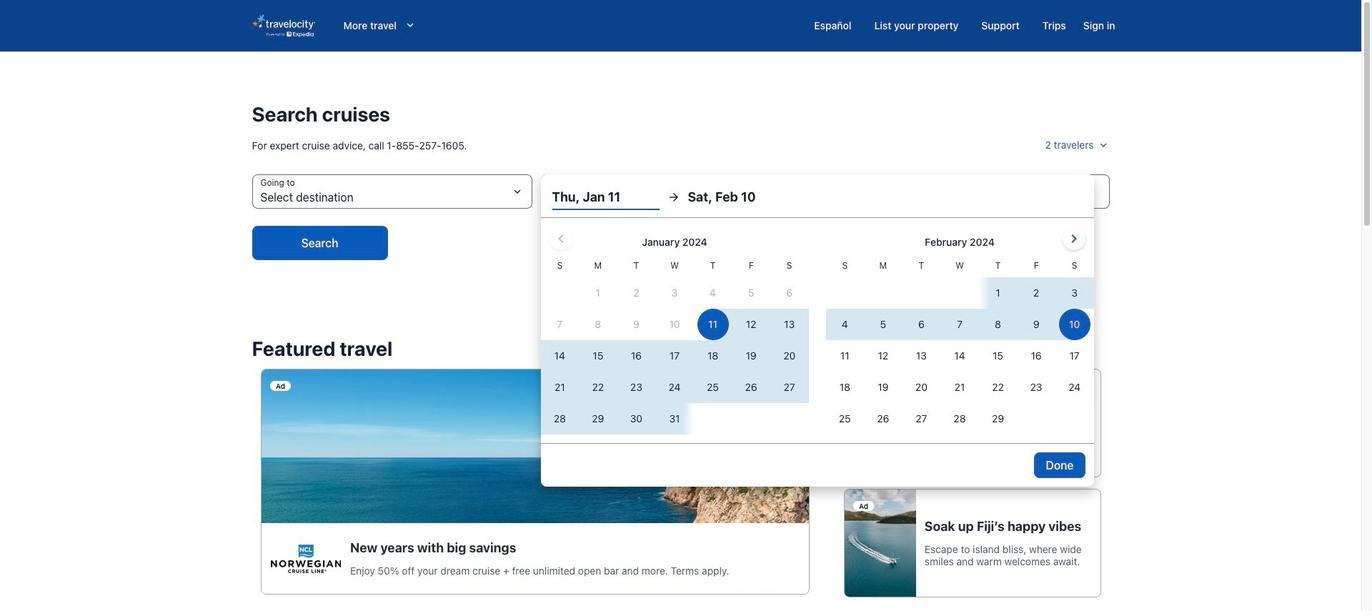 Task type: locate. For each thing, give the bounding box(es) containing it.
travelocity logo image
[[252, 14, 315, 37]]

previous month image
[[552, 230, 569, 247]]

next month image
[[1065, 230, 1082, 247]]

main content
[[0, 51, 1362, 611]]



Task type: vqa. For each thing, say whether or not it's contained in the screenshot.
'travelocity logo'
yes



Task type: describe. For each thing, give the bounding box(es) containing it.
2 travelers image
[[1097, 139, 1110, 152]]

featured travel region
[[243, 329, 1118, 606]]



